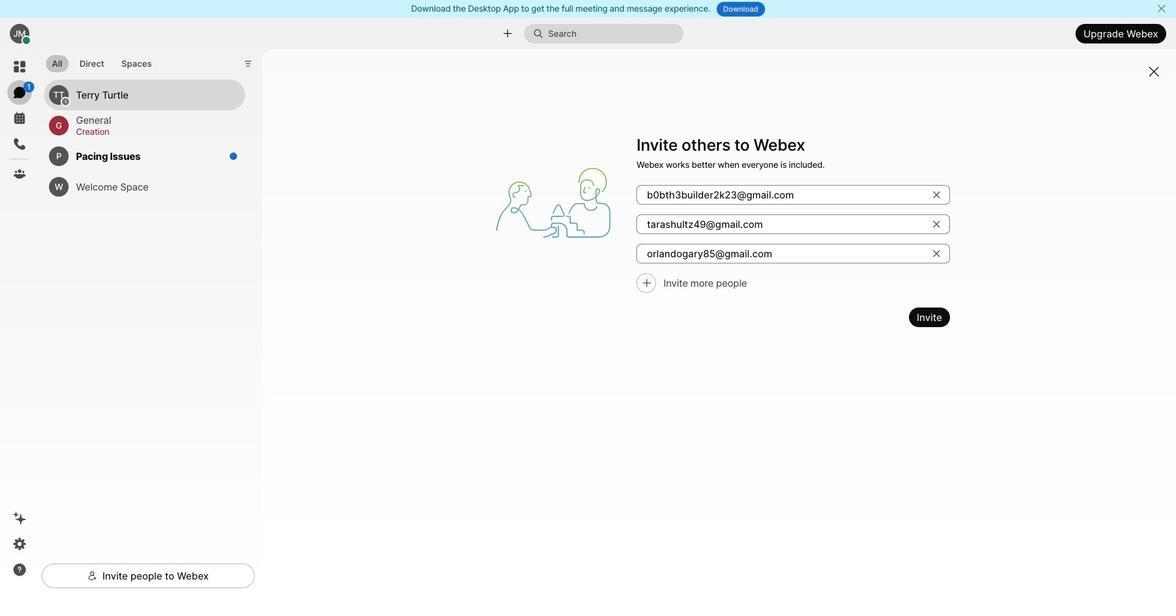 Task type: describe. For each thing, give the bounding box(es) containing it.
general list item
[[44, 110, 245, 141]]

1 name@email.com email field from the top
[[637, 185, 951, 205]]

creation element
[[76, 125, 230, 138]]

terry turtle list item
[[44, 79, 245, 110]]



Task type: vqa. For each thing, say whether or not it's contained in the screenshot.
first list item from the top
no



Task type: locate. For each thing, give the bounding box(es) containing it.
new messages image
[[229, 152, 238, 160]]

2 vertical spatial name@email.com email field
[[637, 244, 951, 264]]

2 name@email.com email field from the top
[[637, 215, 951, 234]]

name@email.com email field
[[637, 185, 951, 205], [637, 215, 951, 234], [637, 244, 951, 264]]

1 vertical spatial name@email.com email field
[[637, 215, 951, 234]]

0 vertical spatial name@email.com email field
[[637, 185, 951, 205]]

pacing issues, new messages list item
[[44, 141, 245, 171]]

tab list
[[43, 48, 161, 76]]

navigation
[[0, 50, 39, 593]]

welcome space list item
[[44, 171, 245, 202]]

cancel_16 image
[[1157, 4, 1167, 13]]

webex tab list
[[7, 55, 34, 186]]

3 name@email.com email field from the top
[[637, 244, 951, 264]]

invite others to webex image
[[485, 134, 622, 272]]



